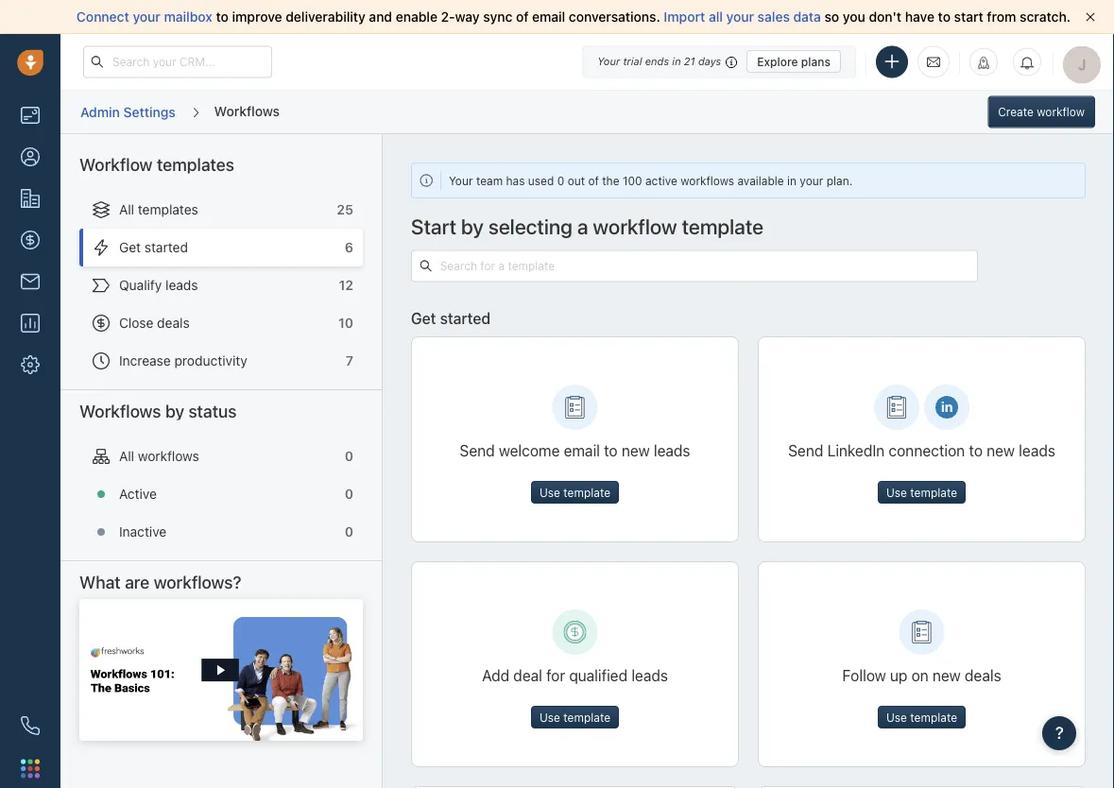 Task type: describe. For each thing, give the bounding box(es) containing it.
follow up on new deals
[[843, 667, 1002, 685]]

qualify leads
[[119, 277, 198, 293]]

0 horizontal spatial your
[[133, 9, 161, 25]]

have
[[905, 9, 935, 25]]

active
[[119, 486, 157, 502]]

increase
[[119, 353, 171, 369]]

use for welcome
[[540, 486, 561, 499]]

send email image
[[927, 54, 941, 70]]

template for send linkedin connection to new leads
[[911, 486, 958, 499]]

has
[[506, 174, 525, 187]]

selecting
[[489, 214, 573, 239]]

what's new image
[[977, 56, 991, 69]]

create workflow link
[[988, 96, 1096, 128]]

100
[[623, 174, 642, 187]]

start by selecting a workflow template
[[411, 214, 764, 239]]

increase productivity
[[119, 353, 247, 369]]

21
[[684, 55, 696, 68]]

close image
[[1086, 12, 1096, 22]]

trial
[[623, 55, 642, 68]]

team
[[476, 174, 503, 187]]

close
[[119, 315, 154, 331]]

send linkedin connection to new leads
[[788, 442, 1056, 460]]

follow
[[843, 667, 886, 685]]

to for send welcome email to new leads
[[604, 442, 618, 460]]

deliverability
[[286, 9, 366, 25]]

connect your mailbox link
[[77, 9, 216, 25]]

plans
[[801, 55, 831, 68]]

to for send linkedin connection to new leads
[[969, 442, 983, 460]]

all templates
[[119, 202, 198, 217]]

you
[[843, 9, 866, 25]]

improve
[[232, 9, 282, 25]]

templates for workflow templates
[[157, 155, 234, 175]]

create workflow button
[[988, 96, 1096, 128]]

use template for connection
[[887, 486, 958, 499]]

new for email
[[622, 442, 650, 460]]

0 vertical spatial of
[[516, 9, 529, 25]]

use template for on
[[887, 711, 958, 724]]

status
[[188, 401, 237, 422]]

way
[[455, 9, 480, 25]]

workflows by status
[[79, 401, 237, 422]]

template for add deal for qualified leads
[[564, 711, 611, 724]]

Search for a template text field
[[433, 257, 970, 274]]

2 horizontal spatial your
[[800, 174, 824, 187]]

connection
[[889, 442, 965, 460]]

up
[[890, 667, 908, 685]]

a
[[577, 214, 589, 239]]

connect
[[77, 9, 129, 25]]

get
[[411, 309, 436, 327]]

inactive
[[119, 524, 167, 540]]

workflow inside create workflow button
[[1037, 105, 1085, 119]]

close deals
[[119, 315, 190, 331]]

workflows?
[[154, 572, 242, 593]]

ends
[[645, 55, 669, 68]]

admin settings link
[[79, 97, 176, 127]]

template for send welcome email to new leads
[[564, 486, 611, 499]]

all for all workflows
[[119, 449, 134, 464]]

available
[[738, 174, 784, 187]]

explore
[[757, 55, 798, 68]]

explore plans
[[757, 55, 831, 68]]

scratch.
[[1020, 9, 1071, 25]]

productivity
[[174, 353, 247, 369]]

template for follow up on new deals
[[911, 711, 958, 724]]

welcome
[[499, 442, 560, 460]]

0 for all workflows
[[345, 449, 354, 464]]

import
[[664, 9, 705, 25]]

sync
[[483, 9, 513, 25]]

0 horizontal spatial in
[[672, 55, 681, 68]]

your team has used 0 out of the 100 active workflows available in your plan.
[[449, 174, 853, 187]]

all
[[709, 9, 723, 25]]

don't
[[869, 9, 902, 25]]

explore plans link
[[747, 50, 841, 73]]

your trial ends in 21 days
[[598, 55, 721, 68]]

templates for all templates
[[138, 202, 198, 217]]

create
[[999, 105, 1034, 119]]

workflow
[[79, 155, 153, 175]]

workflow templates
[[79, 155, 234, 175]]

send for send linkedin connection to new leads
[[788, 442, 824, 460]]

new for connection
[[987, 442, 1015, 460]]

workflows for workflows
[[214, 103, 280, 118]]

the
[[602, 174, 620, 187]]

use template button for on
[[878, 706, 966, 729]]



Task type: vqa. For each thing, say whether or not it's contained in the screenshot.
100
yes



Task type: locate. For each thing, give the bounding box(es) containing it.
1 vertical spatial email
[[564, 442, 600, 460]]

all
[[119, 202, 134, 217], [119, 449, 134, 464]]

your for your team has used 0 out of the 100 active workflows available in your plan.
[[449, 174, 473, 187]]

to right welcome
[[604, 442, 618, 460]]

1 vertical spatial in
[[787, 174, 797, 187]]

use template button down send welcome email to new leads
[[531, 481, 619, 504]]

use template for email
[[540, 486, 611, 499]]

1 vertical spatial deals
[[965, 667, 1002, 685]]

2 send from the left
[[788, 442, 824, 460]]

data
[[794, 9, 821, 25]]

new
[[622, 442, 650, 460], [987, 442, 1015, 460], [933, 667, 961, 685]]

send welcome email to new leads
[[460, 442, 691, 460]]

all workflows
[[119, 449, 199, 464]]

1 vertical spatial workflow
[[593, 214, 678, 239]]

days
[[699, 55, 721, 68]]

template down follow up on new deals
[[911, 711, 958, 724]]

2-
[[441, 9, 455, 25]]

0 horizontal spatial send
[[460, 442, 495, 460]]

0 vertical spatial workflows
[[681, 174, 735, 187]]

template
[[682, 214, 764, 239], [564, 486, 611, 499], [911, 486, 958, 499], [564, 711, 611, 724], [911, 711, 958, 724]]

all for all templates
[[119, 202, 134, 217]]

your for your trial ends in 21 days
[[598, 55, 620, 68]]

send left welcome
[[460, 442, 495, 460]]

0 for active
[[345, 486, 354, 502]]

template up search for a template text field in the top of the page
[[682, 214, 764, 239]]

what
[[79, 572, 121, 593]]

add
[[482, 667, 510, 685]]

1 horizontal spatial workflows
[[214, 103, 280, 118]]

1 vertical spatial your
[[449, 174, 473, 187]]

0
[[557, 174, 565, 187], [345, 449, 354, 464], [345, 486, 354, 502], [345, 524, 354, 540]]

deals
[[157, 315, 190, 331], [965, 667, 1002, 685]]

1 horizontal spatial by
[[461, 214, 484, 239]]

use template down add deal for qualified leads on the bottom of the page
[[540, 711, 611, 724]]

your left the team
[[449, 174, 473, 187]]

phone element
[[11, 707, 49, 745]]

to left start
[[938, 9, 951, 25]]

workflows right active
[[681, 174, 735, 187]]

0 horizontal spatial your
[[449, 174, 473, 187]]

template down send welcome email to new leads
[[564, 486, 611, 499]]

templates down workflow templates
[[138, 202, 198, 217]]

email right sync
[[532, 9, 566, 25]]

1 horizontal spatial your
[[727, 9, 754, 25]]

workflows for workflows by status
[[79, 401, 161, 422]]

0 vertical spatial templates
[[157, 155, 234, 175]]

connect your mailbox to improve deliverability and enable 2-way sync of email conversations. import all your sales data so you don't have to start from scratch.
[[77, 9, 1071, 25]]

1 horizontal spatial new
[[933, 667, 961, 685]]

use down welcome
[[540, 486, 561, 499]]

active
[[646, 174, 678, 187]]

by for workflows
[[165, 401, 184, 422]]

use template down send welcome email to new leads
[[540, 486, 611, 499]]

1 vertical spatial all
[[119, 449, 134, 464]]

linkedin
[[828, 442, 885, 460]]

1 vertical spatial templates
[[138, 202, 198, 217]]

your
[[133, 9, 161, 25], [727, 9, 754, 25], [800, 174, 824, 187]]

your left plan.
[[800, 174, 824, 187]]

use down send linkedin connection to new leads
[[887, 486, 907, 499]]

use down the up on the right bottom of the page
[[887, 711, 907, 724]]

and
[[369, 9, 392, 25]]

1 vertical spatial workflows
[[138, 449, 199, 464]]

all down workflow
[[119, 202, 134, 217]]

use template down send linkedin connection to new leads
[[887, 486, 958, 499]]

of
[[516, 9, 529, 25], [588, 174, 599, 187]]

0 horizontal spatial deals
[[157, 315, 190, 331]]

0 vertical spatial workflows
[[214, 103, 280, 118]]

email
[[532, 9, 566, 25], [564, 442, 600, 460]]

1 horizontal spatial your
[[598, 55, 620, 68]]

of right sync
[[516, 9, 529, 25]]

use template down follow up on new deals
[[887, 711, 958, 724]]

in
[[672, 55, 681, 68], [787, 174, 797, 187]]

enable
[[396, 9, 438, 25]]

0 horizontal spatial of
[[516, 9, 529, 25]]

0 vertical spatial in
[[672, 55, 681, 68]]

by left status
[[165, 401, 184, 422]]

2 all from the top
[[119, 449, 134, 464]]

used
[[528, 174, 554, 187]]

1 send from the left
[[460, 442, 495, 460]]

use for up
[[887, 711, 907, 724]]

to right mailbox
[[216, 9, 229, 25]]

25
[[337, 202, 354, 217]]

12
[[339, 277, 354, 293]]

out
[[568, 174, 585, 187]]

all up active
[[119, 449, 134, 464]]

workflow
[[1037, 105, 1085, 119], [593, 214, 678, 239]]

send for send welcome email to new leads
[[460, 442, 495, 460]]

1 vertical spatial of
[[588, 174, 599, 187]]

1 horizontal spatial send
[[788, 442, 824, 460]]

workflows down increase
[[79, 401, 161, 422]]

conversations.
[[569, 9, 661, 25]]

use down 'for'
[[540, 711, 561, 724]]

qualify
[[119, 277, 162, 293]]

0 horizontal spatial workflows
[[138, 449, 199, 464]]

use template button down send linkedin connection to new leads
[[878, 481, 966, 504]]

your
[[598, 55, 620, 68], [449, 174, 473, 187]]

1 all from the top
[[119, 202, 134, 217]]

0 vertical spatial all
[[119, 202, 134, 217]]

plan.
[[827, 174, 853, 187]]

add deal for qualified leads
[[482, 667, 668, 685]]

your left trial
[[598, 55, 620, 68]]

for
[[546, 667, 565, 685]]

0 horizontal spatial workflows
[[79, 401, 161, 422]]

qualified
[[569, 667, 628, 685]]

to right connection
[[969, 442, 983, 460]]

by right the start
[[461, 214, 484, 239]]

use template
[[540, 486, 611, 499], [887, 486, 958, 499], [540, 711, 611, 724], [887, 711, 958, 724]]

start
[[954, 9, 984, 25]]

0 horizontal spatial new
[[622, 442, 650, 460]]

started
[[440, 309, 491, 327]]

template down connection
[[911, 486, 958, 499]]

workflows
[[681, 174, 735, 187], [138, 449, 199, 464]]

sales
[[758, 9, 790, 25]]

use template button down follow up on new deals
[[878, 706, 966, 729]]

by for start
[[461, 214, 484, 239]]

10
[[339, 315, 354, 331]]

mailbox
[[164, 9, 213, 25]]

your left mailbox
[[133, 9, 161, 25]]

use template button
[[531, 481, 619, 504], [878, 481, 966, 504], [531, 706, 619, 729], [878, 706, 966, 729]]

2 horizontal spatial new
[[987, 442, 1015, 460]]

template down qualified
[[564, 711, 611, 724]]

admin
[[80, 104, 120, 119]]

deals right close
[[157, 315, 190, 331]]

Search your CRM... text field
[[83, 46, 272, 78]]

use
[[540, 486, 561, 499], [887, 486, 907, 499], [540, 711, 561, 724], [887, 711, 907, 724]]

use for linkedin
[[887, 486, 907, 499]]

use template button down add deal for qualified leads on the bottom of the page
[[531, 706, 619, 729]]

workflows down workflows by status
[[138, 449, 199, 464]]

your right all in the right of the page
[[727, 9, 754, 25]]

settings
[[123, 104, 176, 119]]

what are workflows?
[[79, 572, 242, 593]]

templates up all templates
[[157, 155, 234, 175]]

workflows down the search your crm... text box
[[214, 103, 280, 118]]

freshworks switcher image
[[21, 759, 40, 778]]

phone image
[[21, 717, 40, 735]]

7
[[346, 353, 354, 369]]

by
[[461, 214, 484, 239], [165, 401, 184, 422]]

0 vertical spatial workflow
[[1037, 105, 1085, 119]]

so
[[825, 9, 840, 25]]

leads
[[166, 277, 198, 293], [654, 442, 691, 460], [1019, 442, 1056, 460], [632, 667, 668, 685]]

1 horizontal spatial of
[[588, 174, 599, 187]]

0 vertical spatial your
[[598, 55, 620, 68]]

workflows
[[214, 103, 280, 118], [79, 401, 161, 422]]

0 for inactive
[[345, 524, 354, 540]]

start
[[411, 214, 457, 239]]

in right available
[[787, 174, 797, 187]]

1 horizontal spatial workflows
[[681, 174, 735, 187]]

email right welcome
[[564, 442, 600, 460]]

0 vertical spatial email
[[532, 9, 566, 25]]

send left linkedin at the right bottom
[[788, 442, 824, 460]]

import all your sales data link
[[664, 9, 825, 25]]

1 horizontal spatial in
[[787, 174, 797, 187]]

use template button for for
[[531, 706, 619, 729]]

deals right on
[[965, 667, 1002, 685]]

0 horizontal spatial workflow
[[593, 214, 678, 239]]

create workflow
[[999, 105, 1085, 119]]

use for deal
[[540, 711, 561, 724]]

deal
[[514, 667, 542, 685]]

0 vertical spatial deals
[[157, 315, 190, 331]]

1 vertical spatial by
[[165, 401, 184, 422]]

to for connect your mailbox to improve deliverability and enable 2-way sync of email conversations. import all your sales data so you don't have to start from scratch.
[[216, 9, 229, 25]]

1 horizontal spatial workflow
[[1037, 105, 1085, 119]]

0 vertical spatial by
[[461, 214, 484, 239]]

are
[[125, 572, 150, 593]]

admin settings
[[80, 104, 176, 119]]

1 horizontal spatial deals
[[965, 667, 1002, 685]]

workflow down 100
[[593, 214, 678, 239]]

from
[[987, 9, 1017, 25]]

use template button for email
[[531, 481, 619, 504]]

workflow right the create at the right top
[[1037, 105, 1085, 119]]

get started
[[411, 309, 491, 327]]

use template for for
[[540, 711, 611, 724]]

on
[[912, 667, 929, 685]]

of left the
[[588, 174, 599, 187]]

in left 21
[[672, 55, 681, 68]]

1 vertical spatial workflows
[[79, 401, 161, 422]]

templates
[[157, 155, 234, 175], [138, 202, 198, 217]]

0 horizontal spatial by
[[165, 401, 184, 422]]

use template button for connection
[[878, 481, 966, 504]]



